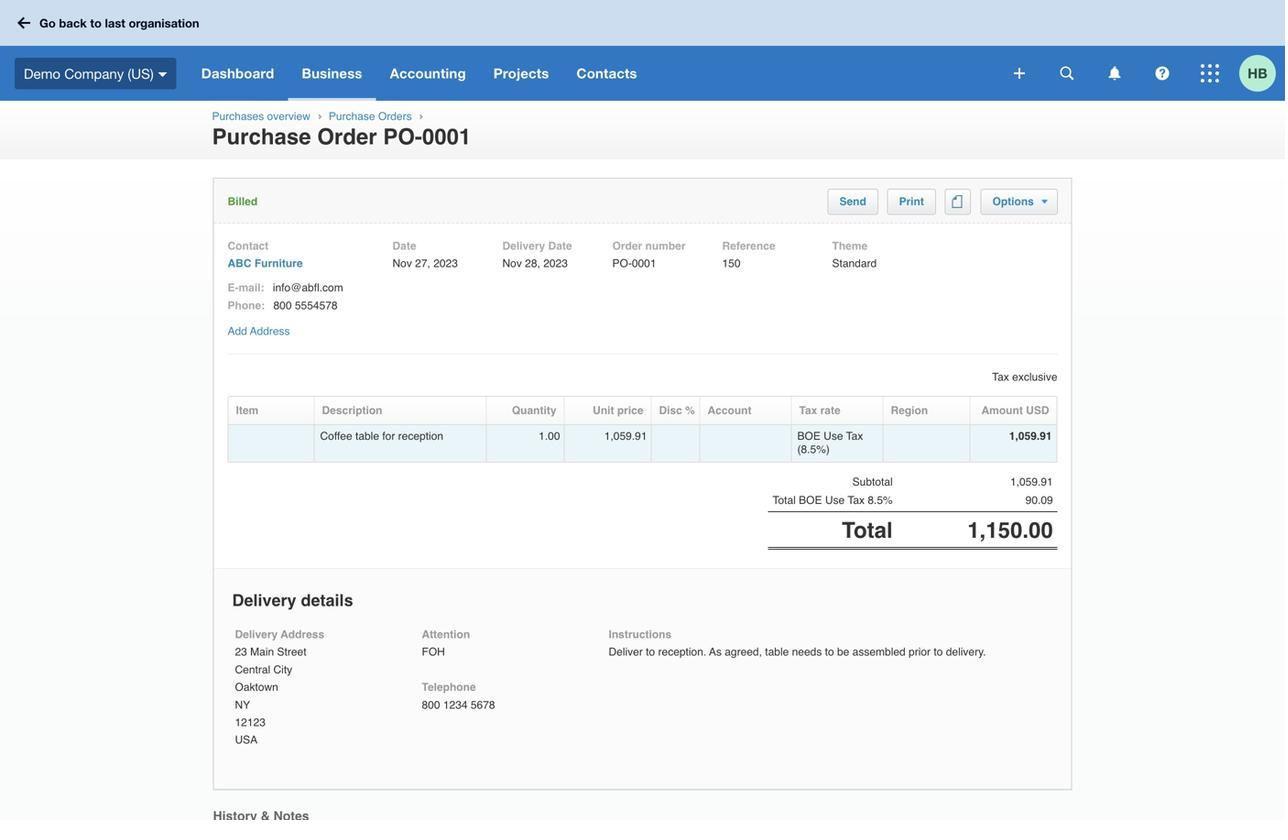 Task type: describe. For each thing, give the bounding box(es) containing it.
deliver
[[609, 646, 643, 659]]

ny
[[235, 698, 250, 711]]

region
[[891, 404, 928, 417]]

8.5%
[[868, 494, 893, 507]]

print
[[899, 195, 924, 208]]

800 inside telephone 800 1234 5678
[[422, 698, 440, 711]]

billed
[[228, 195, 258, 208]]

send button
[[840, 195, 867, 208]]

hb
[[1248, 65, 1268, 82]]

go back to last organisation
[[39, 16, 199, 30]]

po- for number
[[613, 257, 632, 270]]

800 inside e-mail: info@abfl.com phone: 800 5554578
[[274, 299, 292, 312]]

svg image inside demo company (us) "popup button"
[[158, 72, 167, 77]]

central
[[235, 663, 270, 676]]

info@abfl.com
[[273, 281, 343, 294]]

prior
[[909, 646, 931, 659]]

date inside delivery date nov 28, 2023
[[548, 240, 572, 252]]

subtotal
[[853, 476, 893, 489]]

delivery address 23 main street central city oaktown ny 12123 usa
[[235, 628, 324, 746]]

instructions deliver to reception. as agreed, table needs to be assembled prior to delivery.
[[609, 628, 986, 659]]

abc
[[228, 257, 252, 270]]

address for add address
[[250, 325, 290, 338]]

1,059.91 down price
[[605, 430, 647, 443]]

furniture
[[255, 257, 303, 270]]

city
[[274, 663, 292, 676]]

date inside date nov 27, 2023
[[393, 240, 416, 252]]

quantity
[[512, 404, 557, 417]]

to left be
[[825, 646, 834, 659]]

orders
[[378, 110, 412, 123]]

0 vertical spatial order
[[317, 124, 377, 150]]

overview
[[267, 110, 311, 123]]

2023 inside delivery date nov 28, 2023
[[544, 257, 568, 270]]

svg image inside go back to last organisation link
[[17, 17, 30, 29]]

needs
[[792, 646, 822, 659]]

nov inside date nov 27, 2023
[[393, 257, 412, 270]]

12123
[[235, 716, 266, 729]]

business button
[[288, 46, 376, 101]]

options button
[[993, 195, 1048, 208]]

dashboard
[[201, 65, 274, 82]]

purchases overview
[[212, 110, 311, 123]]

0001 for purchase order po-0001
[[422, 124, 471, 150]]

reception
[[398, 430, 444, 443]]

demo company (us) button
[[0, 46, 188, 101]]

tax inside boe use tax (8.5%)
[[846, 430, 863, 443]]

1,059.91 up "90.09" at the right of the page
[[1011, 476, 1053, 489]]

purchase order po-0001
[[212, 124, 471, 150]]

(8.5%)
[[798, 443, 830, 456]]

foh
[[422, 646, 445, 659]]

order number po-0001
[[613, 240, 686, 270]]

last
[[105, 16, 125, 30]]

boe use tax (8.5%)
[[798, 430, 863, 456]]

order inside order number po-0001
[[613, 240, 642, 252]]

0 horizontal spatial table
[[356, 430, 379, 443]]

to inside banner
[[90, 16, 102, 30]]

tax left 8.5% on the right bottom of the page
[[848, 494, 865, 507]]

1,150.00
[[968, 518, 1053, 543]]

contacts
[[577, 65, 637, 82]]

amount
[[982, 404, 1023, 417]]

0001 for order number po-0001
[[632, 257, 657, 270]]

coffee table for reception
[[320, 430, 444, 443]]

date nov 27, 2023
[[393, 240, 458, 270]]

phone:
[[228, 299, 265, 312]]

address for delivery address 23 main street central city oaktown ny 12123 usa
[[281, 628, 324, 641]]

delivery.
[[946, 646, 986, 659]]

el image
[[966, 195, 969, 208]]

to down instructions
[[646, 646, 655, 659]]

send
[[840, 195, 867, 208]]

abc furniture link
[[228, 257, 303, 270]]

total for total
[[842, 518, 893, 543]]

theme standard
[[832, 240, 877, 270]]

go
[[39, 16, 56, 30]]

contact
[[228, 240, 269, 252]]

organisation
[[129, 16, 199, 30]]

add address
[[228, 325, 290, 338]]

dashboard link
[[188, 46, 288, 101]]

for
[[382, 430, 395, 443]]

90.09
[[1026, 494, 1053, 507]]

telephone 800 1234 5678
[[422, 681, 495, 711]]

5554578
[[295, 299, 338, 312]]

1,059.91 down the usd
[[1010, 430, 1052, 443]]

exclusive
[[1013, 371, 1058, 384]]

usd
[[1026, 404, 1050, 417]]

main
[[250, 646, 274, 659]]

boe inside boe use tax (8.5%)
[[798, 430, 821, 443]]

accounting button
[[376, 46, 480, 101]]

total boe use tax 8.5%
[[773, 494, 893, 507]]

purchases overview link
[[212, 110, 311, 123]]

street
[[277, 646, 307, 659]]

print button
[[899, 195, 924, 208]]



Task type: locate. For each thing, give the bounding box(es) containing it.
projects
[[494, 65, 549, 82]]

attention
[[422, 628, 470, 641]]

table left needs
[[765, 646, 789, 659]]

0 horizontal spatial total
[[773, 494, 796, 507]]

abc furniture
[[228, 257, 303, 270]]

27,
[[415, 257, 431, 270]]

accounting
[[390, 65, 466, 82]]

nov
[[393, 257, 412, 270], [503, 257, 522, 270]]

unit price
[[593, 404, 644, 417]]

account
[[708, 404, 752, 417]]

23
[[235, 646, 247, 659]]

total for total boe use tax 8.5%
[[773, 494, 796, 507]]

reception.
[[658, 646, 707, 659]]

1 2023 from the left
[[434, 257, 458, 270]]

800 down info@abfl.com
[[274, 299, 292, 312]]

address up street
[[281, 628, 324, 641]]

0001 inside order number po-0001
[[632, 257, 657, 270]]

disc %
[[659, 404, 695, 417]]

0 horizontal spatial 800
[[274, 299, 292, 312]]

po- inside order number po-0001
[[613, 257, 632, 270]]

address inside delivery address 23 main street central city oaktown ny 12123 usa
[[281, 628, 324, 641]]

0001
[[422, 124, 471, 150], [632, 257, 657, 270]]

5678
[[471, 698, 495, 711]]

1 vertical spatial po-
[[613, 257, 632, 270]]

date
[[393, 240, 416, 252], [548, 240, 572, 252]]

tax up amount
[[992, 371, 1010, 384]]

details
[[301, 591, 353, 610]]

use inside boe use tax (8.5%)
[[824, 430, 843, 443]]

attention foh
[[422, 628, 470, 659]]

hb button
[[1240, 46, 1286, 101]]

0 vertical spatial table
[[356, 430, 379, 443]]

date left order number po-0001
[[548, 240, 572, 252]]

delivery inside delivery date nov 28, 2023
[[503, 240, 545, 252]]

tax rate
[[799, 404, 841, 417]]

reference 150
[[722, 240, 776, 270]]

svg image
[[17, 17, 30, 29], [1201, 64, 1220, 82], [1061, 66, 1074, 80], [1109, 66, 1121, 80], [1014, 68, 1025, 79]]

%
[[686, 404, 695, 417]]

0 horizontal spatial svg image
[[158, 72, 167, 77]]

1 horizontal spatial table
[[765, 646, 789, 659]]

1 horizontal spatial nov
[[503, 257, 522, 270]]

2023 inside date nov 27, 2023
[[434, 257, 458, 270]]

1,059.91
[[605, 430, 647, 443], [1010, 430, 1052, 443], [1011, 476, 1053, 489]]

banner containing dashboard
[[0, 0, 1286, 101]]

nov inside delivery date nov 28, 2023
[[503, 257, 522, 270]]

1 horizontal spatial date
[[548, 240, 572, 252]]

to left last
[[90, 16, 102, 30]]

800
[[274, 299, 292, 312], [422, 698, 440, 711]]

address right add
[[250, 325, 290, 338]]

purchase orders link
[[329, 110, 412, 123]]

1 horizontal spatial svg image
[[1156, 66, 1170, 80]]

usa
[[235, 734, 258, 746]]

1 horizontal spatial total
[[842, 518, 893, 543]]

item
[[236, 404, 259, 417]]

28,
[[525, 257, 540, 270]]

1 horizontal spatial order
[[613, 240, 642, 252]]

0 vertical spatial total
[[773, 494, 796, 507]]

demo
[[24, 65, 60, 81]]

1 nov from the left
[[393, 257, 412, 270]]

1 vertical spatial use
[[825, 494, 845, 507]]

(us)
[[128, 65, 154, 81]]

projects button
[[480, 46, 563, 101]]

1234
[[443, 698, 468, 711]]

svg image
[[1156, 66, 1170, 80], [158, 72, 167, 77]]

business
[[302, 65, 362, 82]]

2023 right 27,
[[434, 257, 458, 270]]

1 horizontal spatial po-
[[613, 257, 632, 270]]

be
[[837, 646, 850, 659]]

unit
[[593, 404, 614, 417]]

as
[[709, 646, 722, 659]]

tax exclusive
[[992, 371, 1058, 384]]

nov left 28,
[[503, 257, 522, 270]]

0 vertical spatial use
[[824, 430, 843, 443]]

telephone
[[422, 681, 476, 694]]

e-
[[228, 281, 239, 294]]

address
[[250, 325, 290, 338], [281, 628, 324, 641]]

tax up subtotal
[[846, 430, 863, 443]]

tax left rate
[[799, 404, 818, 417]]

1 vertical spatial delivery
[[232, 591, 296, 610]]

2023 right 28,
[[544, 257, 568, 270]]

to right prior
[[934, 646, 943, 659]]

1 horizontal spatial 2023
[[544, 257, 568, 270]]

instructions
[[609, 628, 672, 641]]

delivery for delivery date nov 28, 2023
[[503, 240, 545, 252]]

2 date from the left
[[548, 240, 572, 252]]

agreed,
[[725, 646, 762, 659]]

rate
[[821, 404, 841, 417]]

demo company (us)
[[24, 65, 154, 81]]

po- for order
[[383, 124, 422, 150]]

standard
[[832, 257, 877, 270]]

boe down (8.5%)
[[799, 494, 822, 507]]

2 2023 from the left
[[544, 257, 568, 270]]

amount usd
[[982, 404, 1050, 417]]

options
[[993, 195, 1034, 208]]

1 vertical spatial address
[[281, 628, 324, 641]]

2 nov from the left
[[503, 257, 522, 270]]

order down purchase orders link at the left top of page
[[317, 124, 377, 150]]

price
[[617, 404, 644, 417]]

po- down the orders
[[383, 124, 422, 150]]

1 horizontal spatial 0001
[[632, 257, 657, 270]]

purchase for purchase orders
[[329, 110, 375, 123]]

0 horizontal spatial order
[[317, 124, 377, 150]]

delivery for delivery details
[[232, 591, 296, 610]]

0 horizontal spatial date
[[393, 240, 416, 252]]

1 horizontal spatial purchase
[[329, 110, 375, 123]]

table left for
[[356, 430, 379, 443]]

boe
[[798, 430, 821, 443], [799, 494, 822, 507]]

0 vertical spatial purchase
[[329, 110, 375, 123]]

0 horizontal spatial po-
[[383, 124, 422, 150]]

table inside instructions deliver to reception. as agreed, table needs to be assembled prior to delivery.
[[765, 646, 789, 659]]

order left number
[[613, 240, 642, 252]]

add
[[228, 325, 247, 338]]

800 left 1234
[[422, 698, 440, 711]]

purchase down "purchases overview" link
[[212, 124, 311, 150]]

use left 8.5% on the right bottom of the page
[[825, 494, 845, 507]]

boe up (8.5%)
[[798, 430, 821, 443]]

0 horizontal spatial nov
[[393, 257, 412, 270]]

theme
[[832, 240, 868, 252]]

1 vertical spatial 0001
[[632, 257, 657, 270]]

1 date from the left
[[393, 240, 416, 252]]

1 vertical spatial table
[[765, 646, 789, 659]]

delivery
[[503, 240, 545, 252], [232, 591, 296, 610], [235, 628, 278, 641]]

purchase up "purchase order po-0001"
[[329, 110, 375, 123]]

purchase
[[329, 110, 375, 123], [212, 124, 311, 150]]

0 vertical spatial po-
[[383, 124, 422, 150]]

0 vertical spatial boe
[[798, 430, 821, 443]]

150
[[722, 257, 741, 270]]

back
[[59, 16, 87, 30]]

reference
[[722, 240, 776, 252]]

1.00
[[539, 430, 560, 443]]

coffee
[[320, 430, 352, 443]]

po- right delivery date nov 28, 2023
[[613, 257, 632, 270]]

1 vertical spatial purchase
[[212, 124, 311, 150]]

company
[[64, 65, 124, 81]]

0 vertical spatial delivery
[[503, 240, 545, 252]]

2023
[[434, 257, 458, 270], [544, 257, 568, 270]]

total
[[773, 494, 796, 507], [842, 518, 893, 543]]

date up 27,
[[393, 240, 416, 252]]

2 vertical spatial delivery
[[235, 628, 278, 641]]

banner
[[0, 0, 1286, 101]]

delivery details
[[232, 591, 353, 610]]

delivery for delivery address 23 main street central city oaktown ny 12123 usa
[[235, 628, 278, 641]]

1 vertical spatial order
[[613, 240, 642, 252]]

0001 down accounting
[[422, 124, 471, 150]]

go back to last organisation link
[[11, 7, 210, 39]]

0001 down number
[[632, 257, 657, 270]]

0 vertical spatial 800
[[274, 299, 292, 312]]

order
[[317, 124, 377, 150], [613, 240, 642, 252]]

0 vertical spatial address
[[250, 325, 290, 338]]

purchases
[[212, 110, 264, 123]]

use up (8.5%)
[[824, 430, 843, 443]]

1 vertical spatial total
[[842, 518, 893, 543]]

number
[[646, 240, 686, 252]]

1 vertical spatial boe
[[799, 494, 822, 507]]

1 horizontal spatial 800
[[422, 698, 440, 711]]

0 vertical spatial 0001
[[422, 124, 471, 150]]

delivery inside delivery address 23 main street central city oaktown ny 12123 usa
[[235, 628, 278, 641]]

0 horizontal spatial 0001
[[422, 124, 471, 150]]

0 horizontal spatial purchase
[[212, 124, 311, 150]]

e-mail: info@abfl.com phone: 800 5554578
[[228, 281, 343, 312]]

disc
[[659, 404, 683, 417]]

1 vertical spatial 800
[[422, 698, 440, 711]]

0 horizontal spatial 2023
[[434, 257, 458, 270]]

delivery date nov 28, 2023
[[503, 240, 572, 270]]

to
[[90, 16, 102, 30], [646, 646, 655, 659], [825, 646, 834, 659], [934, 646, 943, 659]]

nov left 27,
[[393, 257, 412, 270]]

purchase for purchase order po-0001
[[212, 124, 311, 150]]

purchase orders
[[329, 110, 412, 123]]



Task type: vqa. For each thing, say whether or not it's contained in the screenshot.
wallets
no



